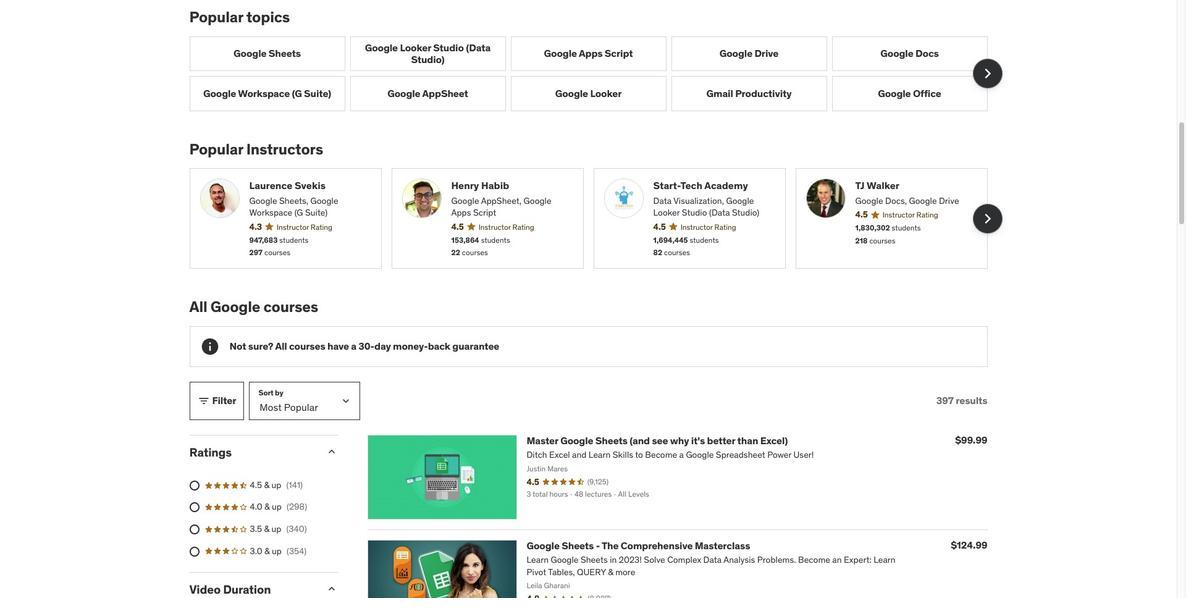 Task type: vqa. For each thing, say whether or not it's contained in the screenshot.


Task type: locate. For each thing, give the bounding box(es) containing it.
than
[[738, 434, 759, 447]]

video duration
[[189, 582, 271, 597]]

henry habib google appsheet, google apps script
[[451, 179, 552, 218]]

1 vertical spatial carousel element
[[189, 168, 1003, 269]]

0 vertical spatial small image
[[197, 395, 210, 407]]

1 carousel element from the top
[[189, 36, 1003, 111]]

instructor down docs,
[[883, 210, 915, 220]]

rating down laurence svekis google sheets, google workspace (g suite)
[[311, 222, 333, 232]]

rating for laurence svekis
[[311, 222, 333, 232]]

carousel element
[[189, 36, 1003, 111], [189, 168, 1003, 269]]

apps up 153,864
[[451, 207, 471, 218]]

sheets left (and
[[596, 434, 628, 447]]

workspace up 4.3
[[249, 207, 292, 218]]

sheets for google sheets - the comprehensive masterclass
[[562, 540, 594, 552]]

(298)
[[287, 501, 307, 513]]

up for 3.0 & up
[[272, 545, 282, 557]]

instructor up 1,694,445 students 82 courses
[[681, 222, 713, 232]]

courses up the sure?
[[264, 297, 318, 317]]

(g inside laurence svekis google sheets, google workspace (g suite)
[[295, 207, 303, 218]]

tj walker google docs, google drive
[[856, 179, 959, 206]]

drive down tj walker link
[[939, 195, 959, 206]]

drive inside tj walker google docs, google drive
[[939, 195, 959, 206]]

apps
[[579, 47, 603, 60], [451, 207, 471, 218]]

google drive link
[[671, 36, 827, 71]]

1 horizontal spatial all
[[275, 340, 287, 353]]

courses for 297
[[265, 248, 291, 257]]

popular instructors
[[189, 139, 323, 159]]

suite)
[[304, 87, 331, 99], [305, 207, 328, 218]]

looker for google looker
[[590, 87, 622, 99]]

1 vertical spatial studio
[[682, 207, 707, 218]]

drive up productivity
[[755, 47, 779, 60]]

1,830,302 students 218 courses
[[856, 223, 921, 245]]

google apps script link
[[511, 36, 666, 71]]

30-
[[359, 340, 375, 353]]

0 vertical spatial (data
[[466, 41, 491, 54]]

1 vertical spatial workspace
[[249, 207, 292, 218]]

students for tech
[[690, 235, 719, 245]]

all
[[189, 297, 207, 317], [275, 340, 287, 353]]

0 vertical spatial carousel element
[[189, 36, 1003, 111]]

(data inside google looker studio (data studio)
[[466, 41, 491, 54]]

& right 4.0
[[265, 501, 270, 513]]

0 vertical spatial drive
[[755, 47, 779, 60]]

looker inside "start-tech academy data visualization, google looker studio (data studio)"
[[654, 207, 680, 218]]

instructor rating for walker
[[883, 210, 939, 220]]

courses inside the 1,830,302 students 218 courses
[[870, 236, 896, 245]]

students for habib
[[481, 235, 510, 245]]

0 horizontal spatial script
[[473, 207, 496, 218]]

& right 3.0
[[265, 545, 270, 557]]

instructor for walker
[[883, 210, 915, 220]]

script up google looker
[[605, 47, 633, 60]]

instructor rating down appsheet,
[[479, 222, 534, 232]]

instructor rating down sheets,
[[277, 222, 333, 232]]

1 vertical spatial popular
[[189, 139, 243, 159]]

henry
[[451, 179, 479, 192]]

sheets down topics
[[269, 47, 301, 60]]

up for 4.0 & up
[[272, 501, 282, 513]]

docs
[[916, 47, 939, 60]]

students inside the 1,830,302 students 218 courses
[[892, 223, 921, 232]]

4.5 for henry
[[451, 221, 464, 232]]

0 vertical spatial workspace
[[238, 87, 290, 99]]

next image inside popular instructors element
[[978, 209, 998, 229]]

walker
[[867, 179, 900, 192]]

rating down appsheet,
[[513, 222, 534, 232]]

students inside 153,864 students 22 courses
[[481, 235, 510, 245]]

0 vertical spatial looker
[[400, 41, 431, 54]]

apps up google looker
[[579, 47, 603, 60]]

1 horizontal spatial apps
[[579, 47, 603, 60]]

0 horizontal spatial studio
[[433, 41, 464, 54]]

2 vertical spatial sheets
[[562, 540, 594, 552]]

popular
[[189, 7, 243, 27], [189, 139, 243, 159]]

up left '(340)'
[[272, 523, 281, 535]]

next image for popular topics
[[978, 64, 998, 84]]

1 vertical spatial all
[[275, 340, 287, 353]]

instructor rating
[[883, 210, 939, 220], [277, 222, 333, 232], [479, 222, 534, 232], [681, 222, 737, 232]]

looker down data
[[654, 207, 680, 218]]

1 horizontal spatial studio
[[682, 207, 707, 218]]

(g down google sheets link on the left of page
[[292, 87, 302, 99]]

carousel element containing google looker studio (data studio)
[[189, 36, 1003, 111]]

instructor rating for tech
[[681, 222, 737, 232]]

popular topics
[[189, 7, 290, 27]]

0 vertical spatial all
[[189, 297, 207, 317]]

up for 4.5 & up
[[272, 479, 281, 491]]

students inside 1,694,445 students 82 courses
[[690, 235, 719, 245]]

0 vertical spatial sheets
[[269, 47, 301, 60]]

students for walker
[[892, 223, 921, 232]]

& right 3.5
[[264, 523, 270, 535]]

next image
[[978, 64, 998, 84], [978, 209, 998, 229]]

apps inside henry habib google appsheet, google apps script
[[451, 207, 471, 218]]

rating for henry habib
[[513, 222, 534, 232]]

instructor rating down docs,
[[883, 210, 939, 220]]

0 horizontal spatial studio)
[[411, 53, 445, 65]]

studio inside google looker studio (data studio)
[[433, 41, 464, 54]]

students down docs,
[[892, 223, 921, 232]]

& up 4.0 & up (298)
[[264, 479, 270, 491]]

studio inside "start-tech academy data visualization, google looker studio (data studio)"
[[682, 207, 707, 218]]

students
[[892, 223, 921, 232], [280, 235, 309, 245], [481, 235, 510, 245], [690, 235, 719, 245]]

studio) down 'academy' in the right of the page
[[732, 207, 760, 218]]

1 vertical spatial sheets
[[596, 434, 628, 447]]

topics
[[246, 7, 290, 27]]

students inside 947,683 students 297 courses
[[280, 235, 309, 245]]

courses for all
[[289, 340, 325, 353]]

carousel element containing laurence svekis
[[189, 168, 1003, 269]]

0 vertical spatial script
[[605, 47, 633, 60]]

(g down sheets,
[[295, 207, 303, 218]]

popular for popular instructors
[[189, 139, 243, 159]]

1 horizontal spatial script
[[605, 47, 633, 60]]

workspace
[[238, 87, 290, 99], [249, 207, 292, 218]]

0 horizontal spatial (data
[[466, 41, 491, 54]]

0 horizontal spatial apps
[[451, 207, 471, 218]]

153,864
[[451, 235, 479, 245]]

1 vertical spatial drive
[[939, 195, 959, 206]]

3.5
[[250, 523, 262, 535]]

looker
[[400, 41, 431, 54], [590, 87, 622, 99], [654, 207, 680, 218]]

google sheets - the comprehensive masterclass link
[[527, 540, 750, 552]]

0 vertical spatial next image
[[978, 64, 998, 84]]

& for 3.5
[[264, 523, 270, 535]]

(data down the visualization,
[[709, 207, 730, 218]]

ratings button
[[189, 445, 315, 460]]

courses left have
[[289, 340, 325, 353]]

laurence svekis google sheets, google workspace (g suite)
[[249, 179, 338, 218]]

sheets left -
[[562, 540, 594, 552]]

(g inside the google workspace (g suite) link
[[292, 87, 302, 99]]

google
[[365, 41, 398, 54], [234, 47, 267, 60], [544, 47, 577, 60], [720, 47, 753, 60], [881, 47, 914, 60], [203, 87, 236, 99], [388, 87, 421, 99], [555, 87, 588, 99], [878, 87, 911, 99], [249, 195, 277, 206], [311, 195, 338, 206], [451, 195, 479, 206], [524, 195, 552, 206], [726, 195, 754, 206], [856, 195, 883, 206], [909, 195, 937, 206], [211, 297, 260, 317], [561, 434, 594, 447], [527, 540, 560, 552]]

google office
[[878, 87, 942, 99]]

(340)
[[286, 523, 307, 535]]

0 horizontal spatial sheets
[[269, 47, 301, 60]]

google appsheet link
[[350, 76, 506, 111]]

small image for ratings
[[325, 446, 338, 458]]

2 next image from the top
[[978, 209, 998, 229]]

instructor rating down the visualization,
[[681, 222, 737, 232]]

1 horizontal spatial drive
[[939, 195, 959, 206]]

looker inside google looker studio (data studio)
[[400, 41, 431, 54]]

1 vertical spatial apps
[[451, 207, 471, 218]]

instructor rating for habib
[[479, 222, 534, 232]]

1 vertical spatial (g
[[295, 207, 303, 218]]

1 horizontal spatial sheets
[[562, 540, 594, 552]]

google inside "start-tech academy data visualization, google looker studio (data studio)"
[[726, 195, 754, 206]]

& for 3.0
[[265, 545, 270, 557]]

1 vertical spatial script
[[473, 207, 496, 218]]

up left (354)
[[272, 545, 282, 557]]

google looker studio (data studio)
[[365, 41, 491, 65]]

up
[[272, 479, 281, 491], [272, 501, 282, 513], [272, 523, 281, 535], [272, 545, 282, 557]]

popular for popular topics
[[189, 7, 243, 27]]

courses down 153,864
[[462, 248, 488, 257]]

2 popular from the top
[[189, 139, 243, 159]]

(data inside "start-tech academy data visualization, google looker studio (data studio)"
[[709, 207, 730, 218]]

0 horizontal spatial all
[[189, 297, 207, 317]]

not sure? all courses have a 30-day money-back guarantee
[[230, 340, 500, 353]]

82
[[654, 248, 663, 257]]

instructor up 947,683 students 297 courses
[[277, 222, 309, 232]]

data
[[654, 195, 672, 206]]

0 vertical spatial (g
[[292, 87, 302, 99]]

1 popular from the top
[[189, 7, 243, 27]]

looker up "google appsheet"
[[400, 41, 431, 54]]

laurence svekis link
[[249, 179, 371, 193]]

studio down the visualization,
[[682, 207, 707, 218]]

rating
[[917, 210, 939, 220], [311, 222, 333, 232], [513, 222, 534, 232], [715, 222, 737, 232]]

1 vertical spatial looker
[[590, 87, 622, 99]]

google inside "link"
[[544, 47, 577, 60]]

productivity
[[735, 87, 792, 99]]

courses inside 153,864 students 22 courses
[[462, 248, 488, 257]]

2 vertical spatial looker
[[654, 207, 680, 218]]

studio) up "google appsheet"
[[411, 53, 445, 65]]

video
[[189, 582, 221, 597]]

1 vertical spatial next image
[[978, 209, 998, 229]]

rating down "start-tech academy data visualization, google looker studio (data studio)"
[[715, 222, 737, 232]]

workspace down google sheets link on the left of page
[[238, 87, 290, 99]]

rating down tj walker google docs, google drive
[[917, 210, 939, 220]]

&
[[264, 479, 270, 491], [265, 501, 270, 513], [264, 523, 270, 535], [265, 545, 270, 557]]

courses down "1,694,445" on the right top of page
[[664, 248, 690, 257]]

courses down the 947,683
[[265, 248, 291, 257]]

153,864 students 22 courses
[[451, 235, 510, 257]]

results
[[956, 395, 988, 407]]

students right the 947,683
[[280, 235, 309, 245]]

1 vertical spatial (data
[[709, 207, 730, 218]]

4.5 up 1,830,302
[[856, 209, 868, 220]]

1 vertical spatial suite)
[[305, 207, 328, 218]]

docs,
[[886, 195, 907, 206]]

office
[[913, 87, 942, 99]]

4.5 for start-
[[654, 221, 666, 232]]

1 horizontal spatial looker
[[590, 87, 622, 99]]

students right "1,694,445" on the right top of page
[[690, 235, 719, 245]]

script
[[605, 47, 633, 60], [473, 207, 496, 218]]

(and
[[630, 434, 650, 447]]

4.5 for tj
[[856, 209, 868, 220]]

1 horizontal spatial (data
[[709, 207, 730, 218]]

up left (298)
[[272, 501, 282, 513]]

studio up appsheet
[[433, 41, 464, 54]]

rating for tj walker
[[917, 210, 939, 220]]

studio)
[[411, 53, 445, 65], [732, 207, 760, 218]]

students right 153,864
[[481, 235, 510, 245]]

0 horizontal spatial looker
[[400, 41, 431, 54]]

gmail productivity
[[707, 87, 792, 99]]

instructor
[[883, 210, 915, 220], [277, 222, 309, 232], [479, 222, 511, 232], [681, 222, 713, 232]]

3.5 & up (340)
[[250, 523, 307, 535]]

2 carousel element from the top
[[189, 168, 1003, 269]]

(data up appsheet
[[466, 41, 491, 54]]

looker down google apps script "link"
[[590, 87, 622, 99]]

0 vertical spatial apps
[[579, 47, 603, 60]]

4.5 & up (141)
[[250, 479, 303, 491]]

google looker studio (data studio) link
[[350, 36, 506, 71]]

2 horizontal spatial looker
[[654, 207, 680, 218]]

1 next image from the top
[[978, 64, 998, 84]]

courses
[[870, 236, 896, 245], [265, 248, 291, 257], [462, 248, 488, 257], [664, 248, 690, 257], [264, 297, 318, 317], [289, 340, 325, 353]]

small image
[[197, 395, 210, 407], [325, 446, 338, 458], [325, 583, 338, 595]]

1 vertical spatial studio)
[[732, 207, 760, 218]]

1 vertical spatial small image
[[325, 446, 338, 458]]

4.5 up 153,864
[[451, 221, 464, 232]]

0 vertical spatial studio)
[[411, 53, 445, 65]]

2 vertical spatial small image
[[325, 583, 338, 595]]

duration
[[223, 582, 271, 597]]

script down appsheet,
[[473, 207, 496, 218]]

google sheets link
[[189, 36, 345, 71]]

courses inside 1,694,445 students 82 courses
[[664, 248, 690, 257]]

up left (141)
[[272, 479, 281, 491]]

courses down 1,830,302
[[870, 236, 896, 245]]

0 vertical spatial studio
[[433, 41, 464, 54]]

courses inside 947,683 students 297 courses
[[265, 248, 291, 257]]

(data
[[466, 41, 491, 54], [709, 207, 730, 218]]

0 vertical spatial popular
[[189, 7, 243, 27]]

4.5 up "1,694,445" on the right top of page
[[654, 221, 666, 232]]

instructor up 153,864 students 22 courses
[[479, 222, 511, 232]]

1 horizontal spatial studio)
[[732, 207, 760, 218]]



Task type: describe. For each thing, give the bounding box(es) containing it.
397 results
[[937, 395, 988, 407]]

3.0 & up (354)
[[250, 545, 307, 557]]

2 horizontal spatial sheets
[[596, 434, 628, 447]]

ratings
[[189, 445, 232, 460]]

script inside henry habib google appsheet, google apps script
[[473, 207, 496, 218]]

filter
[[212, 395, 236, 407]]

gmail productivity link
[[671, 76, 827, 111]]

video duration button
[[189, 582, 315, 597]]

why
[[670, 434, 689, 447]]

1,694,445
[[654, 235, 688, 245]]

filter button
[[189, 382, 244, 420]]

small image for video duration
[[325, 583, 338, 595]]

google workspace (g suite) link
[[189, 76, 345, 111]]

all google courses
[[189, 297, 318, 317]]

instructors
[[246, 139, 323, 159]]

rating for start-tech academy
[[715, 222, 737, 232]]

small image inside the filter button
[[197, 395, 210, 407]]

& for 4.0
[[265, 501, 270, 513]]

4.3
[[249, 221, 262, 232]]

$124.99
[[951, 539, 988, 551]]

courses for 82
[[664, 248, 690, 257]]

svekis
[[295, 179, 326, 192]]

not
[[230, 340, 246, 353]]

suite) inside laurence svekis google sheets, google workspace (g suite)
[[305, 207, 328, 218]]

have
[[328, 340, 349, 353]]

excel)
[[761, 434, 788, 447]]

947,683
[[249, 235, 278, 245]]

courses for 218
[[870, 236, 896, 245]]

gmail
[[707, 87, 733, 99]]

4.5 up 4.0
[[250, 479, 262, 491]]

sheets,
[[279, 195, 308, 206]]

instructor for svekis
[[277, 222, 309, 232]]

habib
[[481, 179, 509, 192]]

sure?
[[248, 340, 273, 353]]

4.0
[[250, 501, 262, 513]]

tj
[[856, 179, 865, 192]]

3.0
[[250, 545, 262, 557]]

& for 4.5
[[264, 479, 270, 491]]

947,683 students 297 courses
[[249, 235, 309, 257]]

google appsheet
[[388, 87, 468, 99]]

masterclass
[[695, 540, 750, 552]]

sheets for google sheets
[[269, 47, 301, 60]]

looker for google looker studio (data studio)
[[400, 41, 431, 54]]

a
[[351, 340, 357, 353]]

google inside google looker studio (data studio)
[[365, 41, 398, 54]]

start-tech academy link
[[654, 179, 775, 193]]

students for svekis
[[280, 235, 309, 245]]

(354)
[[287, 545, 307, 557]]

visualization,
[[674, 195, 724, 206]]

instructor for habib
[[479, 222, 511, 232]]

4.0 & up (298)
[[250, 501, 307, 513]]

218
[[856, 236, 868, 245]]

better
[[707, 434, 736, 447]]

master
[[527, 434, 559, 447]]

0 horizontal spatial drive
[[755, 47, 779, 60]]

next image for popular instructors
[[978, 209, 998, 229]]

google apps script
[[544, 47, 633, 60]]

guarantee
[[453, 340, 500, 353]]

-
[[596, 540, 600, 552]]

appsheet
[[422, 87, 468, 99]]

tech
[[681, 179, 703, 192]]

google sheets
[[234, 47, 301, 60]]

studio) inside "start-tech academy data visualization, google looker studio (data studio)"
[[732, 207, 760, 218]]

0 vertical spatial suite)
[[304, 87, 331, 99]]

comprehensive
[[621, 540, 693, 552]]

back
[[428, 340, 451, 353]]

instructor rating for svekis
[[277, 222, 333, 232]]

apps inside "link"
[[579, 47, 603, 60]]

google docs link
[[832, 36, 988, 71]]

instructor for tech
[[681, 222, 713, 232]]

appsheet,
[[481, 195, 522, 206]]

up for 3.5 & up
[[272, 523, 281, 535]]

studio) inside google looker studio (data studio)
[[411, 53, 445, 65]]

laurence
[[249, 179, 293, 192]]

it's
[[691, 434, 705, 447]]

22
[[451, 248, 460, 257]]

$99.99
[[955, 434, 988, 446]]

day
[[374, 340, 391, 353]]

397 results status
[[937, 395, 988, 407]]

start-tech academy data visualization, google looker studio (data studio)
[[654, 179, 760, 218]]

academy
[[705, 179, 748, 192]]

tj walker link
[[856, 179, 977, 193]]

henry habib link
[[451, 179, 573, 193]]

script inside "link"
[[605, 47, 633, 60]]

master google sheets (and see why it's better than excel)
[[527, 434, 788, 447]]

workspace inside laurence svekis google sheets, google workspace (g suite)
[[249, 207, 292, 218]]

(141)
[[286, 479, 303, 491]]

google drive
[[720, 47, 779, 60]]

carousel element for popular topics
[[189, 36, 1003, 111]]

start-
[[654, 179, 681, 192]]

see
[[652, 434, 668, 447]]

the
[[602, 540, 619, 552]]

google looker
[[555, 87, 622, 99]]

popular instructors element
[[189, 139, 1003, 269]]

google looker link
[[511, 76, 666, 111]]

carousel element for popular instructors
[[189, 168, 1003, 269]]

courses for 22
[[462, 248, 488, 257]]

google workspace (g suite)
[[203, 87, 331, 99]]

money-
[[393, 340, 428, 353]]

297
[[249, 248, 263, 257]]

master google sheets (and see why it's better than excel) link
[[527, 434, 788, 447]]



